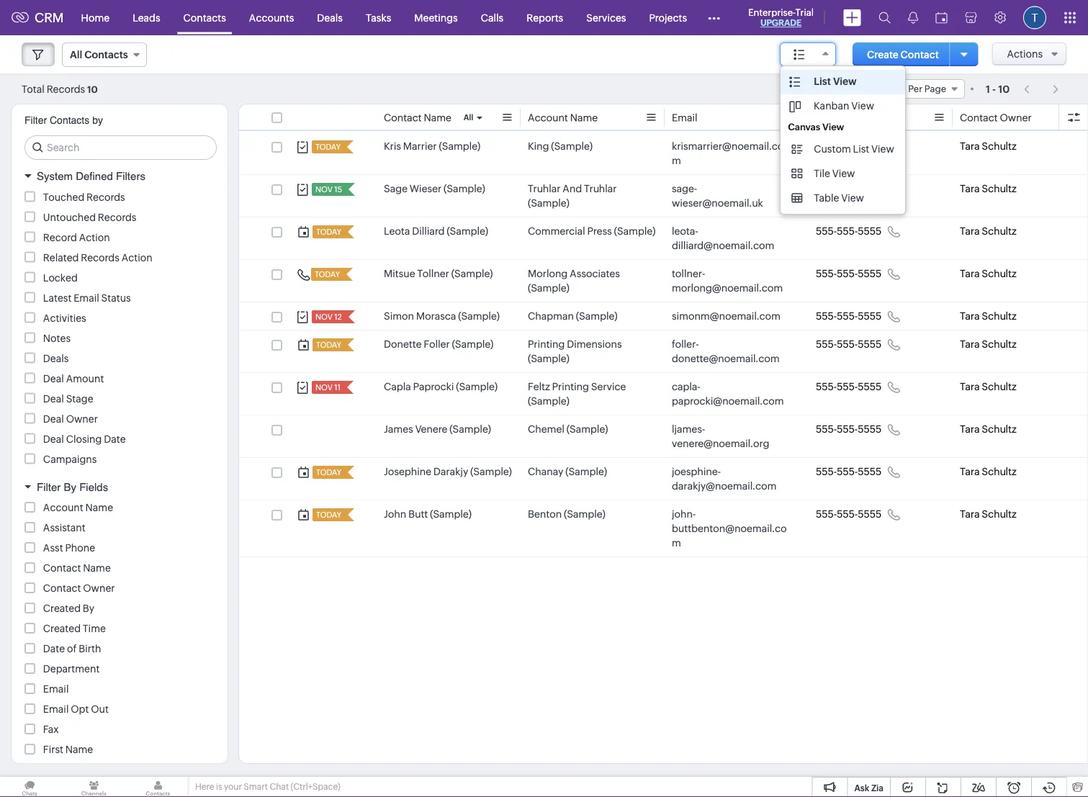 Task type: vqa. For each thing, say whether or not it's contained in the screenshot.
Help 'image'
no



Task type: describe. For each thing, give the bounding box(es) containing it.
accounts link
[[238, 0, 306, 35]]

closing
[[66, 433, 102, 445]]

capla
[[384, 381, 411, 393]]

nov 15 link
[[312, 183, 344, 196]]

calls
[[481, 12, 504, 23]]

schultz for foller- donette@noemail.com
[[982, 339, 1017, 350]]

dimensions
[[567, 339, 622, 350]]

size image for table view
[[792, 192, 803, 205]]

records for touched
[[87, 191, 125, 203]]

contacts image
[[128, 777, 188, 797]]

tollner- morlong@noemail.com
[[672, 268, 783, 294]]

555-555-5555 for leota- dilliard@noemail.com
[[816, 225, 882, 237]]

list inside option
[[853, 143, 870, 155]]

today link for kris
[[312, 140, 342, 153]]

capla paprocki (sample)
[[384, 381, 498, 393]]

size image for kanban view
[[790, 100, 801, 113]]

schultz for sage- wieser@noemail.uk
[[982, 183, 1017, 194]]

today for donette foller (sample)
[[316, 341, 341, 350]]

5555 for ljames- venere@noemail.org
[[858, 424, 882, 435]]

1 horizontal spatial action
[[121, 252, 152, 263]]

name down fields
[[85, 502, 113, 514]]

nov 12
[[315, 313, 342, 322]]

(sample) right butt
[[430, 508, 472, 520]]

records for total
[[47, 83, 85, 95]]

kris marrier (sample)
[[384, 140, 481, 152]]

out
[[91, 704, 109, 715]]

list view option
[[781, 70, 905, 94]]

contacts for all contacts
[[85, 49, 128, 61]]

commercial press (sample)
[[528, 225, 656, 237]]

accounts
[[249, 12, 294, 23]]

tara schultz for sage- wieser@noemail.uk
[[960, 183, 1017, 194]]

canvas
[[788, 122, 820, 133]]

john butt (sample)
[[384, 508, 472, 520]]

latest
[[43, 292, 72, 304]]

joesphine- darakjy@noemail.com
[[672, 466, 777, 492]]

deal for deal closing date
[[43, 433, 64, 445]]

1 horizontal spatial contact owner
[[960, 112, 1032, 124]]

tara for simonm@noemail.com
[[960, 310, 980, 322]]

capla- paprocki@noemail.com
[[672, 381, 784, 407]]

james venere (sample) link
[[384, 422, 491, 436]]

by
[[92, 115, 103, 126]]

activities
[[43, 312, 86, 324]]

benton
[[528, 508, 562, 520]]

venere
[[415, 424, 448, 435]]

1 vertical spatial account name
[[43, 502, 113, 514]]

contact down asst phone
[[43, 563, 81, 574]]

5555 for tollner- morlong@noemail.com
[[858, 268, 882, 279]]

create contact
[[867, 49, 939, 60]]

table view option
[[781, 186, 905, 210]]

row group containing kris marrier (sample)
[[239, 133, 1088, 557]]

10 Records Per Page field
[[851, 79, 965, 99]]

ljames- venere@noemail.org link
[[672, 422, 787, 451]]

deal for deal stage
[[43, 393, 64, 404]]

email up krismarrier@noemail.co
[[672, 112, 698, 124]]

today for john butt (sample)
[[316, 511, 341, 520]]

(sample) right darakjy
[[470, 466, 512, 478]]

(sample) inside 'link'
[[564, 508, 606, 520]]

deal for deal amount
[[43, 373, 64, 384]]

view inside option
[[872, 143, 894, 155]]

ask
[[855, 783, 870, 793]]

upgrade
[[761, 18, 802, 28]]

contact down the "1"
[[960, 112, 998, 124]]

assistant
[[43, 522, 85, 534]]

tara for ljames- venere@noemail.org
[[960, 424, 980, 435]]

5555 for joesphine- darakjy@noemail.com
[[858, 466, 882, 478]]

Search text field
[[25, 136, 216, 159]]

5555 for simonm@noemail.com
[[858, 310, 882, 322]]

profile image
[[1023, 6, 1047, 29]]

0 horizontal spatial account
[[43, 502, 83, 514]]

record action
[[43, 232, 110, 243]]

tasks
[[366, 12, 391, 23]]

nov 11 link
[[312, 381, 342, 394]]

deal for deal owner
[[43, 413, 64, 425]]

josephine
[[384, 466, 431, 478]]

stage
[[66, 393, 93, 404]]

department
[[43, 663, 100, 675]]

email down the department
[[43, 684, 69, 695]]

king (sample)
[[528, 140, 593, 152]]

is
[[216, 782, 222, 792]]

15
[[334, 185, 342, 194]]

name up kris marrier (sample) link
[[424, 112, 452, 124]]

calendar image
[[936, 12, 948, 23]]

ljames- venere@noemail.org
[[672, 424, 770, 449]]

schultz for john- buttbenton@noemail.co m
[[982, 508, 1017, 520]]

benton (sample) link
[[528, 507, 606, 521]]

today link for donette
[[313, 339, 343, 351]]

1 horizontal spatial phone
[[816, 112, 846, 124]]

555-555-5555 for john- buttbenton@noemail.co m
[[816, 508, 882, 520]]

donette foller (sample)
[[384, 339, 494, 350]]

simon morasca (sample) link
[[384, 309, 500, 323]]

zia
[[871, 783, 884, 793]]

tara for krismarrier@noemail.co m
[[960, 140, 980, 152]]

notes
[[43, 332, 71, 344]]

records for 10
[[871, 84, 906, 94]]

tara for sage- wieser@noemail.uk
[[960, 183, 980, 194]]

create menu element
[[835, 0, 870, 35]]

simon
[[384, 310, 414, 322]]

schultz for joesphine- darakjy@noemail.com
[[982, 466, 1017, 478]]

0 vertical spatial owner
[[1000, 112, 1032, 124]]

records for untouched
[[98, 211, 136, 223]]

page
[[925, 84, 946, 94]]

untouched records
[[43, 211, 136, 223]]

capla-
[[672, 381, 701, 393]]

create
[[867, 49, 899, 60]]

foller- donette@noemail.com
[[672, 339, 780, 364]]

records for related
[[81, 252, 119, 263]]

nov for sage
[[315, 185, 333, 194]]

trial
[[796, 7, 814, 18]]

1 horizontal spatial account name
[[528, 112, 598, 124]]

(sample) right "marrier"
[[439, 140, 481, 152]]

view for canvas view
[[823, 122, 844, 133]]

services link
[[575, 0, 638, 35]]

contact up kris
[[384, 112, 422, 124]]

kris marrier (sample) link
[[384, 139, 481, 153]]

555-555-5555 for capla- paprocki@noemail.com
[[816, 381, 882, 393]]

5555 for foller- donette@noemail.com
[[858, 339, 882, 350]]

contact up created by
[[43, 583, 81, 594]]

name right first
[[65, 744, 93, 756]]

5555 for sage- wieser@noemail.uk
[[858, 183, 882, 194]]

5555 for capla- paprocki@noemail.com
[[858, 381, 882, 393]]

tile
[[814, 168, 830, 179]]

(sample) right foller
[[452, 339, 494, 350]]

time
[[83, 623, 106, 635]]

nov for simon
[[315, 313, 333, 322]]

touched records
[[43, 191, 125, 203]]

filter for filter contacts by
[[24, 115, 47, 126]]

tara schultz for tollner- morlong@noemail.com
[[960, 268, 1017, 279]]

m inside krismarrier@noemail.co m
[[672, 155, 681, 166]]

joesphine- darakjy@noemail.com link
[[672, 465, 787, 493]]

today for leota dilliard (sample)
[[316, 228, 341, 237]]

10 for 1 - 10
[[998, 83, 1010, 95]]

name up king (sample) link
[[570, 112, 598, 124]]

mitsue
[[384, 268, 415, 279]]

(sample) right venere
[[450, 424, 491, 435]]

tara schultz for foller- donette@noemail.com
[[960, 339, 1017, 350]]

kanban view
[[814, 100, 874, 112]]

tollner-
[[672, 268, 705, 279]]

dilliard@noemail.com
[[672, 240, 775, 251]]

tara for tollner- morlong@noemail.com
[[960, 268, 980, 279]]

meetings
[[414, 12, 458, 23]]

Other Modules field
[[699, 6, 730, 29]]

reports
[[527, 12, 563, 23]]

related
[[43, 252, 79, 263]]

email right latest
[[74, 292, 99, 304]]

chanay (sample) link
[[528, 465, 607, 479]]

first
[[43, 744, 63, 756]]

john butt (sample) link
[[384, 507, 472, 521]]

10 records per page
[[858, 84, 946, 94]]

555-555-5555 for tollner- morlong@noemail.com
[[816, 268, 882, 279]]

tara schultz for leota- dilliard@noemail.com
[[960, 225, 1017, 237]]

(sample) inside morlong associates (sample)
[[528, 282, 570, 294]]

1 horizontal spatial account
[[528, 112, 568, 124]]

dilliard
[[412, 225, 445, 237]]

m inside the john- buttbenton@noemail.co m
[[672, 537, 681, 549]]

tara for foller- donette@noemail.com
[[960, 339, 980, 350]]

5555 for john- buttbenton@noemail.co m
[[858, 508, 882, 520]]

darakjy
[[434, 466, 468, 478]]

5555 for leota- dilliard@noemail.com
[[858, 225, 882, 237]]

555-555-5555 for sage- wieser@noemail.uk
[[816, 183, 882, 194]]

sage- wieser@noemail.uk
[[672, 183, 763, 209]]

create menu image
[[843, 9, 861, 26]]

custom list view
[[814, 143, 894, 155]]

view for table view
[[841, 192, 864, 204]]

chapman
[[528, 310, 574, 322]]

kris
[[384, 140, 401, 152]]

press
[[587, 225, 612, 237]]

tara for john- buttbenton@noemail.co m
[[960, 508, 980, 520]]

tara schultz for capla- paprocki@noemail.com
[[960, 381, 1017, 393]]

(ctrl+space)
[[291, 782, 340, 792]]

size image down upgrade
[[794, 48, 805, 61]]

nov 15
[[315, 185, 342, 194]]

deal amount
[[43, 373, 104, 384]]

ljames-
[[672, 424, 705, 435]]



Task type: locate. For each thing, give the bounding box(es) containing it.
5555 for krismarrier@noemail.co m
[[858, 140, 882, 152]]

krismarrier@noemail.co m
[[672, 140, 784, 166]]

darakjy@noemail.com
[[672, 480, 777, 492]]

action
[[79, 232, 110, 243], [121, 252, 152, 263]]

records
[[47, 83, 85, 95], [871, 84, 906, 94], [87, 191, 125, 203], [98, 211, 136, 223], [81, 252, 119, 263]]

(sample) down feltz printing service (sample) link
[[567, 424, 608, 435]]

leota dilliard (sample)
[[384, 225, 488, 237]]

size image up canvas
[[790, 100, 801, 113]]

navigation
[[1017, 79, 1067, 99]]

3 tara schultz from the top
[[960, 225, 1017, 237]]

owner up created by
[[83, 583, 115, 594]]

today for josephine darakjy (sample)
[[316, 468, 341, 477]]

1 horizontal spatial deals
[[317, 12, 343, 23]]

list inside option
[[814, 76, 831, 87]]

contacts right leads link
[[183, 12, 226, 23]]

filter down total at the left top of the page
[[24, 115, 47, 126]]

nov left 15
[[315, 185, 333, 194]]

7 schultz from the top
[[982, 381, 1017, 393]]

0 horizontal spatial all
[[70, 49, 82, 61]]

9 555-555-5555 from the top
[[816, 466, 882, 478]]

system defined filters button
[[12, 163, 228, 189]]

table view
[[814, 192, 864, 204]]

0 vertical spatial contact name
[[384, 112, 452, 124]]

8 tara from the top
[[960, 424, 980, 435]]

ask zia
[[855, 783, 884, 793]]

contact owner up created by
[[43, 583, 115, 594]]

size image for tile view
[[792, 167, 803, 180]]

records down touched records
[[98, 211, 136, 223]]

enterprise-trial upgrade
[[748, 7, 814, 28]]

schultz for simonm@noemail.com
[[982, 310, 1017, 322]]

0 vertical spatial by
[[64, 481, 76, 493]]

0 horizontal spatial truhlar
[[528, 183, 561, 194]]

sage wieser (sample)
[[384, 183, 485, 194]]

8 555-555-5555 from the top
[[816, 424, 882, 435]]

0 vertical spatial m
[[672, 155, 681, 166]]

today link
[[312, 140, 342, 153], [313, 225, 343, 238], [311, 268, 341, 281], [313, 339, 343, 351], [313, 466, 343, 479], [313, 508, 343, 521]]

joesphine-
[[672, 466, 721, 478]]

morlong associates (sample) link
[[528, 266, 658, 295]]

0 vertical spatial contact owner
[[960, 112, 1032, 124]]

date
[[104, 433, 126, 445], [43, 643, 65, 655]]

m down john-
[[672, 537, 681, 549]]

1 nov from the top
[[315, 185, 333, 194]]

555-555-5555 for ljames- venere@noemail.org
[[816, 424, 882, 435]]

(sample) inside feltz printing service (sample)
[[528, 395, 570, 407]]

0 horizontal spatial account name
[[43, 502, 113, 514]]

6 5555 from the top
[[858, 339, 882, 350]]

2 tara from the top
[[960, 183, 980, 194]]

donette foller (sample) link
[[384, 337, 494, 351]]

truhlar left and
[[528, 183, 561, 194]]

4 deal from the top
[[43, 433, 64, 445]]

0 horizontal spatial action
[[79, 232, 110, 243]]

10 555-555-5555 from the top
[[816, 508, 882, 520]]

smart
[[244, 782, 268, 792]]

size image
[[794, 48, 805, 61], [790, 76, 801, 89], [790, 100, 801, 113], [792, 143, 803, 156]]

marrier
[[403, 140, 437, 152]]

tara schultz for simonm@noemail.com
[[960, 310, 1017, 322]]

of
[[67, 643, 77, 655]]

3 tara from the top
[[960, 225, 980, 237]]

1 vertical spatial size image
[[792, 192, 803, 205]]

birth
[[79, 643, 101, 655]]

2 size image from the top
[[792, 192, 803, 205]]

10 for total records 10
[[87, 84, 98, 95]]

size image inside custom list view option
[[792, 143, 803, 156]]

contacts left "by"
[[50, 115, 89, 126]]

(sample) up 'feltz'
[[528, 353, 570, 364]]

2 vertical spatial owner
[[83, 583, 115, 594]]

1 size image from the top
[[792, 167, 803, 180]]

555-555-5555 for foller- donette@noemail.com
[[816, 339, 882, 350]]

tara schultz for joesphine- darakjy@noemail.com
[[960, 466, 1017, 478]]

0 vertical spatial created
[[43, 603, 81, 614]]

signals image
[[908, 12, 918, 24]]

tara schultz for ljames- venere@noemail.org
[[960, 424, 1017, 435]]

3 5555 from the top
[[858, 225, 882, 237]]

custom
[[814, 143, 851, 155]]

0 vertical spatial filter
[[24, 115, 47, 126]]

2 nov from the top
[[315, 313, 333, 322]]

4 tara schultz from the top
[[960, 268, 1017, 279]]

printing right 'feltz'
[[552, 381, 589, 393]]

contacts link
[[172, 0, 238, 35]]

size image inside list view option
[[790, 76, 801, 89]]

5 555-555-5555 from the top
[[816, 310, 882, 322]]

schultz for capla- paprocki@noemail.com
[[982, 381, 1017, 393]]

size image for list view
[[790, 76, 801, 89]]

0 vertical spatial action
[[79, 232, 110, 243]]

filter by fields
[[37, 481, 108, 493]]

tara for joesphine- darakjy@noemail.com
[[960, 466, 980, 478]]

1 horizontal spatial list
[[853, 143, 870, 155]]

10 inside total records 10
[[87, 84, 98, 95]]

deal up campaigns
[[43, 433, 64, 445]]

1 vertical spatial list
[[853, 143, 870, 155]]

today
[[315, 143, 341, 152], [316, 228, 341, 237], [315, 270, 340, 279], [316, 341, 341, 350], [316, 468, 341, 477], [316, 511, 341, 520]]

(sample) right wieser on the left
[[444, 183, 485, 194]]

created
[[43, 603, 81, 614], [43, 623, 81, 635]]

related records action
[[43, 252, 152, 263]]

1 vertical spatial all
[[464, 113, 473, 122]]

created time
[[43, 623, 106, 635]]

nov
[[315, 185, 333, 194], [315, 313, 333, 322], [315, 383, 333, 392]]

truhlar right and
[[584, 183, 617, 194]]

555-555-5555 for simonm@noemail.com
[[816, 310, 882, 322]]

m
[[672, 155, 681, 166], [672, 537, 681, 549]]

1 vertical spatial account
[[43, 502, 83, 514]]

7 tara from the top
[[960, 381, 980, 393]]

today for mitsue tollner (sample)
[[315, 270, 340, 279]]

0 vertical spatial size image
[[792, 167, 803, 180]]

owner up closing at the bottom
[[66, 413, 98, 425]]

size image inside kanban view option
[[790, 100, 801, 113]]

1 truhlar from the left
[[528, 183, 561, 194]]

view
[[833, 76, 857, 87], [852, 100, 874, 112], [823, 122, 844, 133], [872, 143, 894, 155], [832, 168, 855, 179], [841, 192, 864, 204]]

contact owner down -
[[960, 112, 1032, 124]]

action up 'status'
[[121, 252, 152, 263]]

mitsue tollner (sample) link
[[384, 266, 493, 281]]

deal left stage
[[43, 393, 64, 404]]

today link for john
[[313, 508, 343, 521]]

size image inside table view "option"
[[792, 192, 803, 205]]

your
[[224, 782, 242, 792]]

records inside field
[[871, 84, 906, 94]]

12
[[334, 313, 342, 322]]

10 up kanban view
[[858, 84, 869, 94]]

signals element
[[900, 0, 927, 35]]

2 5555 from the top
[[858, 183, 882, 194]]

(sample) right 'benton'
[[564, 508, 606, 520]]

10 up "by"
[[87, 84, 98, 95]]

1 created from the top
[[43, 603, 81, 614]]

today for kris marrier (sample)
[[315, 143, 341, 152]]

1 vertical spatial nov
[[315, 313, 333, 322]]

nov left 12
[[315, 313, 333, 322]]

view inside "option"
[[841, 192, 864, 204]]

nov 12 link
[[312, 310, 343, 323]]

chapman (sample)
[[528, 310, 618, 322]]

1 5555 from the top
[[858, 140, 882, 152]]

list up the kanban
[[814, 76, 831, 87]]

5 schultz from the top
[[982, 310, 1017, 322]]

1 horizontal spatial date
[[104, 433, 126, 445]]

email up fax
[[43, 704, 69, 715]]

all for all
[[464, 113, 473, 122]]

name down asst phone
[[83, 563, 111, 574]]

10 inside '10 records per page' field
[[858, 84, 869, 94]]

5 tara from the top
[[960, 310, 980, 322]]

All Contacts field
[[62, 42, 147, 67]]

all for all contacts
[[70, 49, 82, 61]]

contacts for filter contacts by
[[50, 115, 89, 126]]

chemel (sample)
[[528, 424, 608, 435]]

view up kanban view
[[833, 76, 857, 87]]

3 555-555-5555 from the top
[[816, 225, 882, 237]]

0 horizontal spatial 10
[[87, 84, 98, 95]]

account up assistant
[[43, 502, 83, 514]]

0 horizontal spatial deals
[[43, 353, 69, 364]]

0 horizontal spatial list
[[814, 76, 831, 87]]

0 vertical spatial contacts
[[183, 12, 226, 23]]

9 5555 from the top
[[858, 466, 882, 478]]

1 deal from the top
[[43, 373, 64, 384]]

view for tile view
[[832, 168, 855, 179]]

size image left list view at top
[[790, 76, 801, 89]]

deals down notes
[[43, 353, 69, 364]]

filter down campaigns
[[37, 481, 61, 493]]

row group
[[239, 133, 1088, 557]]

account name down filter by fields
[[43, 502, 113, 514]]

printing down chapman on the top of the page
[[528, 339, 565, 350]]

tara schultz for krismarrier@noemail.co m
[[960, 140, 1017, 152]]

1 vertical spatial date
[[43, 643, 65, 655]]

9 tara from the top
[[960, 466, 980, 478]]

1 tara schultz from the top
[[960, 140, 1017, 152]]

tasks link
[[354, 0, 403, 35]]

9 tara schultz from the top
[[960, 466, 1017, 478]]

fax
[[43, 724, 59, 735]]

donette
[[384, 339, 422, 350]]

search element
[[870, 0, 900, 35]]

size image left the table
[[792, 192, 803, 205]]

by for created
[[83, 603, 94, 614]]

sage wieser (sample) link
[[384, 182, 485, 196]]

1 tara from the top
[[960, 140, 980, 152]]

1 vertical spatial contact name
[[43, 563, 111, 574]]

all inside field
[[70, 49, 82, 61]]

asst phone
[[43, 542, 95, 554]]

schultz for tollner- morlong@noemail.com
[[982, 268, 1017, 279]]

0 vertical spatial all
[[70, 49, 82, 61]]

9 schultz from the top
[[982, 466, 1017, 478]]

5 5555 from the top
[[858, 310, 882, 322]]

7 tara schultz from the top
[[960, 381, 1017, 393]]

deal up deal stage
[[43, 373, 64, 384]]

today link for josephine
[[313, 466, 343, 479]]

chats image
[[0, 777, 59, 797]]

by up time
[[83, 603, 94, 614]]

7 5555 from the top
[[858, 381, 882, 393]]

home
[[81, 12, 110, 23]]

by left fields
[[64, 481, 76, 493]]

(sample) down morlong
[[528, 282, 570, 294]]

wieser@noemail.uk
[[672, 197, 763, 209]]

10 tara from the top
[[960, 508, 980, 520]]

1 vertical spatial printing
[[552, 381, 589, 393]]

phone down assistant
[[65, 542, 95, 554]]

(sample) right chanay
[[566, 466, 607, 478]]

nov for capla
[[315, 383, 333, 392]]

0 vertical spatial phone
[[816, 112, 846, 124]]

search image
[[879, 12, 891, 24]]

(sample) right dilliard
[[447, 225, 488, 237]]

0 vertical spatial printing
[[528, 339, 565, 350]]

system defined filters
[[37, 170, 145, 183]]

foller
[[424, 339, 450, 350]]

created by
[[43, 603, 94, 614]]

printing inside feltz printing service (sample)
[[552, 381, 589, 393]]

None field
[[780, 42, 836, 66]]

profile element
[[1015, 0, 1055, 35]]

defined
[[76, 170, 113, 183]]

tollner
[[417, 268, 449, 279]]

custom list view option
[[781, 137, 905, 161]]

by for filter
[[64, 481, 76, 493]]

1 vertical spatial phone
[[65, 542, 95, 554]]

0 horizontal spatial by
[[64, 481, 76, 493]]

555-555-5555 for joesphine- darakjy@noemail.com
[[816, 466, 882, 478]]

create contact button
[[853, 42, 953, 66]]

1 555-555-5555 from the top
[[816, 140, 882, 152]]

10 5555 from the top
[[858, 508, 882, 520]]

1 horizontal spatial contact name
[[384, 112, 452, 124]]

filters
[[116, 170, 145, 183]]

projects link
[[638, 0, 699, 35]]

created for created by
[[43, 603, 81, 614]]

opt
[[71, 704, 89, 715]]

channels image
[[64, 777, 123, 797]]

reports link
[[515, 0, 575, 35]]

account up king at the top of page
[[528, 112, 568, 124]]

phone down the kanban
[[816, 112, 846, 124]]

size image down canvas
[[792, 143, 803, 156]]

2 schultz from the top
[[982, 183, 1017, 194]]

(sample) down 'feltz'
[[528, 395, 570, 407]]

morlong
[[528, 268, 568, 279]]

(sample) right press at the top of the page
[[614, 225, 656, 237]]

records up filter contacts by
[[47, 83, 85, 95]]

deal down deal stage
[[43, 413, 64, 425]]

(sample) inside printing dimensions (sample)
[[528, 353, 570, 364]]

date of birth
[[43, 643, 101, 655]]

contact name down asst phone
[[43, 563, 111, 574]]

view up tile view option
[[872, 143, 894, 155]]

6 schultz from the top
[[982, 339, 1017, 350]]

owner down "1 - 10"
[[1000, 112, 1032, 124]]

2 vertical spatial nov
[[315, 383, 333, 392]]

2 created from the top
[[43, 623, 81, 635]]

all up total records 10
[[70, 49, 82, 61]]

view down list view option on the top right of the page
[[852, 100, 874, 112]]

wieser
[[410, 183, 442, 194]]

kanban view option
[[781, 94, 905, 119]]

account name up king (sample) link
[[528, 112, 598, 124]]

2 m from the top
[[672, 537, 681, 549]]

associates
[[570, 268, 620, 279]]

chanay
[[528, 466, 564, 478]]

1 horizontal spatial all
[[464, 113, 473, 122]]

size image
[[792, 167, 803, 180], [792, 192, 803, 205]]

3 schultz from the top
[[982, 225, 1017, 237]]

555-555-5555 for krismarrier@noemail.co m
[[816, 140, 882, 152]]

list right custom
[[853, 143, 870, 155]]

created up created time
[[43, 603, 81, 614]]

latest email status
[[43, 292, 131, 304]]

contact name up "marrier"
[[384, 112, 452, 124]]

created down created by
[[43, 623, 81, 635]]

all
[[70, 49, 82, 61], [464, 113, 473, 122]]

contacts inside field
[[85, 49, 128, 61]]

date left of
[[43, 643, 65, 655]]

enterprise-
[[748, 7, 796, 18]]

morasca
[[416, 310, 456, 322]]

view right tile
[[832, 168, 855, 179]]

contacts down home
[[85, 49, 128, 61]]

1 vertical spatial created
[[43, 623, 81, 635]]

fields
[[79, 481, 108, 493]]

10
[[998, 83, 1010, 95], [858, 84, 869, 94], [87, 84, 98, 95]]

sage-
[[672, 183, 697, 194]]

morlong@noemail.com
[[672, 282, 783, 294]]

7 555-555-5555 from the top
[[816, 381, 882, 393]]

0 horizontal spatial date
[[43, 643, 65, 655]]

0 vertical spatial deals
[[317, 12, 343, 23]]

capla paprocki (sample) link
[[384, 380, 498, 394]]

(sample) right paprocki
[[456, 381, 498, 393]]

2 truhlar from the left
[[584, 183, 617, 194]]

venere@noemail.org
[[672, 438, 770, 449]]

tile view option
[[781, 161, 905, 186]]

canvas view
[[788, 122, 844, 133]]

0 horizontal spatial phone
[[65, 542, 95, 554]]

name
[[424, 112, 452, 124], [570, 112, 598, 124], [85, 502, 113, 514], [83, 563, 111, 574], [65, 744, 93, 756]]

1 m from the top
[[672, 155, 681, 166]]

2 deal from the top
[[43, 393, 64, 404]]

0 horizontal spatial contact owner
[[43, 583, 115, 594]]

4 tara from the top
[[960, 268, 980, 279]]

(sample) right king at the top of page
[[551, 140, 593, 152]]

8 schultz from the top
[[982, 424, 1017, 435]]

deals left tasks link
[[317, 12, 343, 23]]

10 tara schultz from the top
[[960, 508, 1017, 520]]

printing dimensions (sample)
[[528, 339, 622, 364]]

created for created time
[[43, 623, 81, 635]]

size image inside tile view option
[[792, 167, 803, 180]]

3 nov from the top
[[315, 383, 333, 392]]

6 555-555-5555 from the top
[[816, 339, 882, 350]]

1
[[986, 83, 990, 95]]

10 right -
[[998, 83, 1010, 95]]

(sample) right morasca
[[458, 310, 500, 322]]

(sample) right the tollner
[[451, 268, 493, 279]]

king (sample) link
[[528, 139, 593, 153]]

(sample) up 'dimensions'
[[576, 310, 618, 322]]

8 5555 from the top
[[858, 424, 882, 435]]

1 horizontal spatial by
[[83, 603, 94, 614]]

5 tara schultz from the top
[[960, 310, 1017, 322]]

contact inside create contact button
[[901, 49, 939, 60]]

4 555-555-5555 from the top
[[816, 268, 882, 279]]

all up kris marrier (sample)
[[464, 113, 473, 122]]

view right the table
[[841, 192, 864, 204]]

6 tara from the top
[[960, 339, 980, 350]]

contact name
[[384, 112, 452, 124], [43, 563, 111, 574]]

deals link
[[306, 0, 354, 35]]

0 horizontal spatial contact name
[[43, 563, 111, 574]]

printing inside printing dimensions (sample)
[[528, 339, 565, 350]]

view for list view
[[833, 76, 857, 87]]

11
[[334, 383, 341, 392]]

view down the kanban
[[823, 122, 844, 133]]

1 vertical spatial filter
[[37, 481, 61, 493]]

4 5555 from the top
[[858, 268, 882, 279]]

nov left 11
[[315, 383, 333, 392]]

1 horizontal spatial 10
[[858, 84, 869, 94]]

1 vertical spatial action
[[121, 252, 152, 263]]

(sample) down and
[[528, 197, 570, 209]]

records left the per
[[871, 84, 906, 94]]

4 schultz from the top
[[982, 268, 1017, 279]]

today link for leota
[[313, 225, 343, 238]]

(sample) inside truhlar and truhlar (sample)
[[528, 197, 570, 209]]

1 vertical spatial m
[[672, 537, 681, 549]]

2 555-555-5555 from the top
[[816, 183, 882, 194]]

0 vertical spatial date
[[104, 433, 126, 445]]

size image for custom list view
[[792, 143, 803, 156]]

view for kanban view
[[852, 100, 874, 112]]

3 deal from the top
[[43, 413, 64, 425]]

1 vertical spatial contacts
[[85, 49, 128, 61]]

records down defined at the left of the page
[[87, 191, 125, 203]]

0 vertical spatial nov
[[315, 185, 333, 194]]

by inside dropdown button
[[64, 481, 76, 493]]

1 horizontal spatial truhlar
[[584, 183, 617, 194]]

tara schultz for john- buttbenton@noemail.co m
[[960, 508, 1017, 520]]

size image left tile
[[792, 167, 803, 180]]

feltz
[[528, 381, 550, 393]]

date right closing at the bottom
[[104, 433, 126, 445]]

0 vertical spatial account name
[[528, 112, 598, 124]]

list box containing list view
[[781, 66, 905, 214]]

filter for filter by fields
[[37, 481, 61, 493]]

0 vertical spatial account
[[528, 112, 568, 124]]

action up related records action
[[79, 232, 110, 243]]

10 schultz from the top
[[982, 508, 1017, 520]]

filter inside dropdown button
[[37, 481, 61, 493]]

records down record action
[[81, 252, 119, 263]]

m up sage-
[[672, 155, 681, 166]]

service
[[591, 381, 626, 393]]

contact up the per
[[901, 49, 939, 60]]

2 vertical spatial contacts
[[50, 115, 89, 126]]

chemel (sample) link
[[528, 422, 608, 436]]

1 vertical spatial owner
[[66, 413, 98, 425]]

2 tara schultz from the top
[[960, 183, 1017, 194]]

schultz for ljames- venere@noemail.org
[[982, 424, 1017, 435]]

2 horizontal spatial 10
[[998, 83, 1010, 95]]

1 schultz from the top
[[982, 140, 1017, 152]]

6 tara schultz from the top
[[960, 339, 1017, 350]]

today link for mitsue
[[311, 268, 341, 281]]

deal stage
[[43, 393, 93, 404]]

schultz for leota- dilliard@noemail.com
[[982, 225, 1017, 237]]

1 vertical spatial contact owner
[[43, 583, 115, 594]]

1 vertical spatial by
[[83, 603, 94, 614]]

tara for leota- dilliard@noemail.com
[[960, 225, 980, 237]]

tara for capla- paprocki@noemail.com
[[960, 381, 980, 393]]

schultz for krismarrier@noemail.co m
[[982, 140, 1017, 152]]

list box
[[781, 66, 905, 214]]

8 tara schultz from the top
[[960, 424, 1017, 435]]

1 vertical spatial deals
[[43, 353, 69, 364]]

0 vertical spatial list
[[814, 76, 831, 87]]



